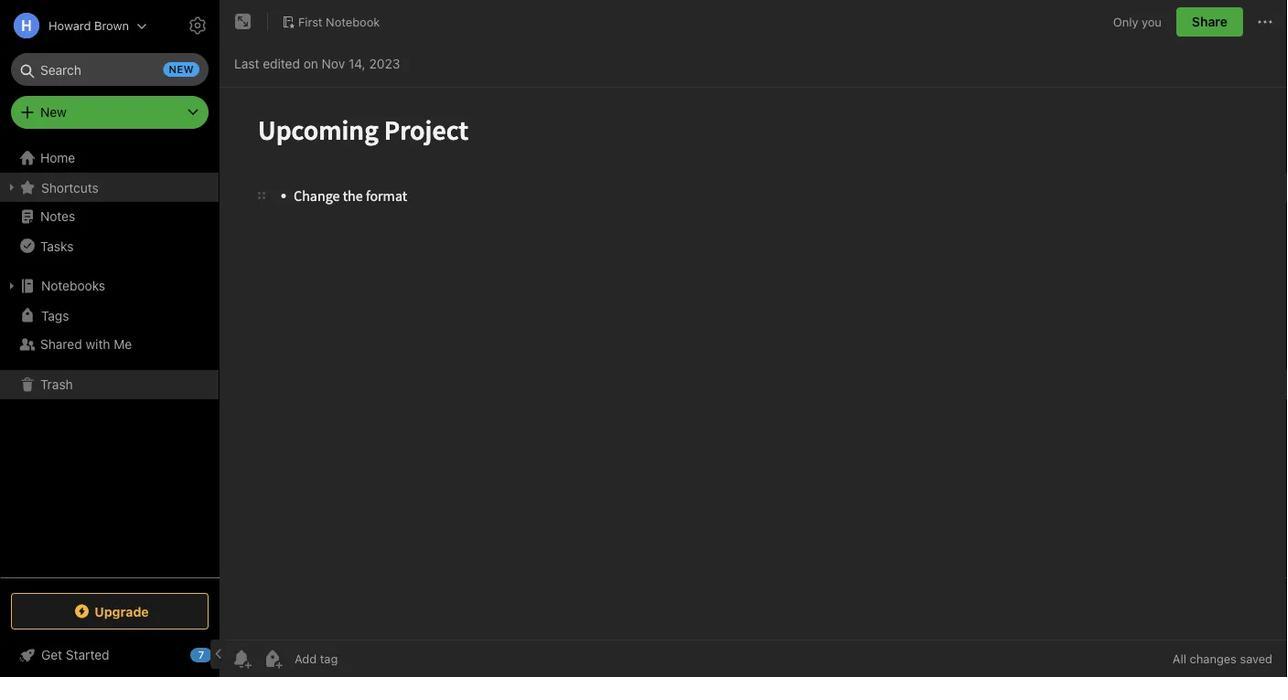 Task type: locate. For each thing, give the bounding box(es) containing it.
2023
[[369, 56, 400, 71]]

14,
[[349, 56, 366, 71]]

Help and Learning task checklist field
[[0, 641, 220, 671]]

all
[[1173, 653, 1187, 666]]

first
[[298, 15, 323, 28]]

new button
[[11, 96, 209, 129]]

first notebook
[[298, 15, 380, 28]]

tree containing home
[[0, 144, 220, 577]]

home
[[40, 150, 75, 166]]

more actions image
[[1254, 11, 1276, 33]]

howard
[[48, 19, 91, 32]]

tree
[[0, 144, 220, 577]]

note window element
[[220, 0, 1287, 678]]

edited
[[263, 56, 300, 71]]

Note Editor text field
[[220, 88, 1287, 640]]

notebook
[[326, 15, 380, 28]]

Add tag field
[[293, 652, 430, 667]]

tasks button
[[0, 231, 219, 261]]

More actions field
[[1254, 7, 1276, 37]]

with
[[86, 337, 110, 352]]

notebooks
[[41, 279, 105, 294]]

shared with me
[[40, 337, 132, 352]]

Search text field
[[24, 53, 196, 86]]

tags
[[41, 308, 69, 323]]

trash
[[40, 377, 73, 392]]

on
[[303, 56, 318, 71]]

click to collapse image
[[213, 644, 226, 666]]

notes
[[40, 209, 75, 224]]

Account field
[[0, 7, 147, 44]]

new
[[169, 64, 194, 75]]



Task type: vqa. For each thing, say whether or not it's contained in the screenshot.
expand tags icon
no



Task type: describe. For each thing, give the bounding box(es) containing it.
tasks
[[40, 239, 74, 254]]

share button
[[1176, 7, 1243, 37]]

last
[[234, 56, 259, 71]]

new
[[40, 105, 67, 120]]

get started
[[41, 648, 109, 663]]

only you
[[1113, 15, 1162, 29]]

notebooks link
[[0, 272, 219, 301]]

shortcuts button
[[0, 173, 219, 202]]

nov
[[322, 56, 345, 71]]

only
[[1113, 15, 1139, 29]]

new search field
[[24, 53, 199, 86]]

all changes saved
[[1173, 653, 1273, 666]]

add tag image
[[262, 649, 284, 671]]

tags button
[[0, 301, 219, 330]]

changes
[[1190, 653, 1237, 666]]

trash link
[[0, 371, 219, 400]]

shared with me link
[[0, 330, 219, 360]]

brown
[[94, 19, 129, 32]]

notes link
[[0, 202, 219, 231]]

expand note image
[[232, 11, 254, 33]]

shared
[[40, 337, 82, 352]]

howard brown
[[48, 19, 129, 32]]

saved
[[1240, 653, 1273, 666]]

get
[[41, 648, 62, 663]]

7
[[198, 650, 204, 662]]

shortcuts
[[41, 180, 99, 195]]

upgrade
[[94, 604, 149, 620]]

add a reminder image
[[231, 649, 253, 671]]

you
[[1142, 15, 1162, 29]]

started
[[66, 648, 109, 663]]

first notebook button
[[275, 9, 386, 35]]

expand notebooks image
[[5, 279, 19, 294]]

me
[[114, 337, 132, 352]]

share
[[1192, 14, 1228, 29]]

last edited on nov 14, 2023
[[234, 56, 400, 71]]

settings image
[[187, 15, 209, 37]]

home link
[[0, 144, 220, 173]]

upgrade button
[[11, 594, 209, 630]]



